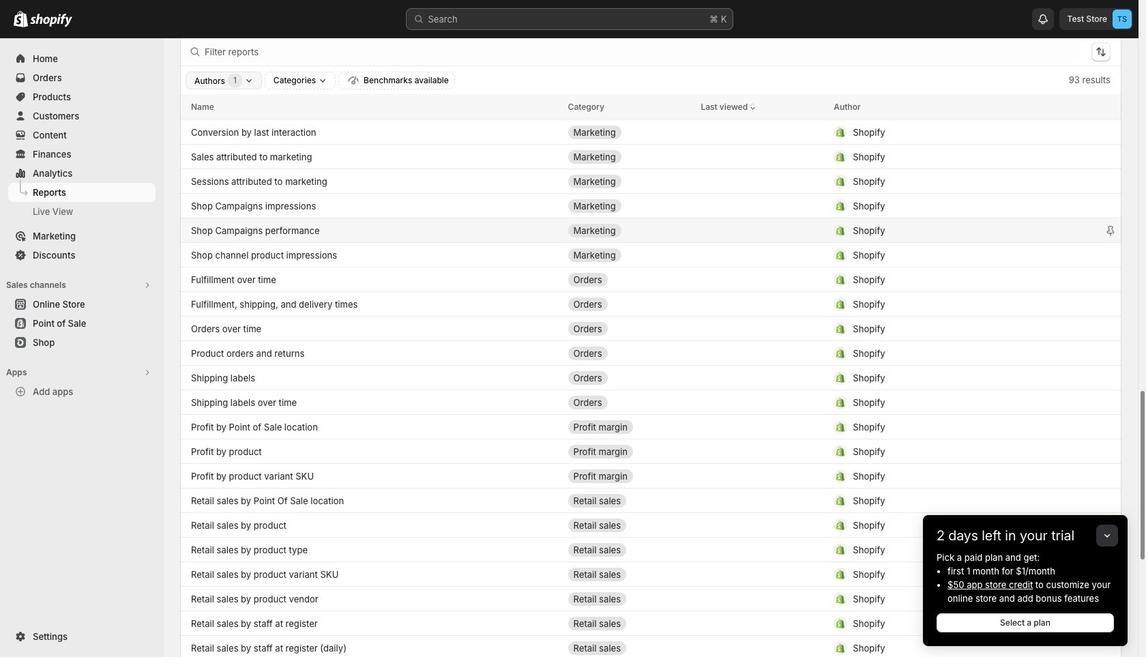 Task type: locate. For each thing, give the bounding box(es) containing it.
28 row from the top
[[180, 635, 1122, 657]]

1 horizontal spatial shopify image
[[30, 14, 72, 27]]

0 horizontal spatial shopify image
[[14, 11, 28, 27]]

4 row from the top
[[180, 70, 1122, 95]]

shopify image
[[14, 11, 28, 27], [30, 14, 72, 27]]

24 row from the top
[[180, 537, 1122, 562]]

cell
[[191, 0, 557, 20], [568, 0, 690, 20], [701, 0, 823, 20], [834, 0, 1078, 20], [568, 23, 690, 45], [701, 23, 823, 45], [834, 23, 1078, 45], [568, 47, 690, 69], [701, 47, 823, 69], [834, 47, 1078, 69], [834, 72, 1078, 94], [568, 97, 690, 118], [701, 97, 823, 118], [834, 97, 1078, 118], [568, 121, 690, 143], [834, 121, 1078, 143], [568, 146, 690, 168], [701, 146, 823, 168], [834, 146, 1078, 168], [568, 170, 690, 192], [834, 170, 1078, 192], [568, 195, 690, 217], [701, 195, 823, 217], [834, 195, 1078, 217], [568, 219, 690, 241], [701, 219, 823, 241], [834, 219, 1078, 241], [568, 244, 690, 266], [701, 244, 823, 266], [834, 244, 1078, 266], [568, 269, 690, 290], [834, 269, 1078, 290], [568, 293, 690, 315], [701, 293, 823, 315], [834, 293, 1078, 315], [568, 318, 690, 340], [834, 318, 1078, 340], [568, 342, 690, 364], [701, 342, 823, 364], [834, 342, 1078, 364], [568, 367, 690, 389], [834, 367, 1078, 389], [568, 391, 690, 413], [701, 391, 823, 413], [834, 391, 1078, 413], [568, 416, 690, 438], [834, 416, 1078, 438], [568, 441, 690, 462], [701, 441, 823, 462], [834, 441, 1078, 462], [568, 465, 690, 487], [834, 465, 1078, 487], [568, 490, 690, 511], [701, 490, 823, 511], [834, 490, 1078, 511], [568, 514, 690, 536], [834, 514, 1078, 536], [568, 539, 690, 561], [701, 539, 823, 561], [834, 539, 1078, 561], [568, 563, 690, 585], [834, 563, 1078, 585], [568, 588, 690, 610], [701, 588, 823, 610], [834, 588, 1078, 610], [568, 612, 690, 634], [834, 612, 1078, 634], [568, 637, 690, 657], [834, 637, 1078, 657]]

18 row from the top
[[180, 390, 1122, 414]]

test store image
[[1113, 10, 1132, 29]]

22 row from the top
[[180, 488, 1122, 512]]

15 row from the top
[[180, 316, 1122, 341]]

25 row from the top
[[180, 562, 1122, 586]]

row
[[180, 0, 1122, 21], [180, 21, 1122, 46], [180, 46, 1122, 70], [180, 70, 1122, 95], [180, 94, 1122, 119], [180, 95, 1122, 119], [180, 119, 1122, 144], [180, 144, 1122, 169], [180, 169, 1122, 193], [180, 193, 1122, 218], [180, 218, 1122, 242], [180, 242, 1122, 267], [180, 267, 1122, 291], [180, 291, 1122, 316], [180, 316, 1122, 341], [180, 341, 1122, 365], [180, 365, 1122, 390], [180, 390, 1122, 414], [180, 414, 1122, 439], [180, 439, 1122, 463], [180, 463, 1122, 488], [180, 488, 1122, 512], [180, 512, 1122, 537], [180, 537, 1122, 562], [180, 562, 1122, 586], [180, 586, 1122, 611], [180, 611, 1122, 635], [180, 635, 1122, 657]]

Filter reports text field
[[205, 41, 1081, 63]]

6 row from the top
[[180, 95, 1122, 119]]

21 row from the top
[[180, 463, 1122, 488]]

8 row from the top
[[180, 144, 1122, 169]]

20 row from the top
[[180, 439, 1122, 463]]

19 row from the top
[[180, 414, 1122, 439]]



Task type: vqa. For each thing, say whether or not it's contained in the screenshot.
0
no



Task type: describe. For each thing, give the bounding box(es) containing it.
23 row from the top
[[180, 512, 1122, 537]]

16 row from the top
[[180, 341, 1122, 365]]

17 row from the top
[[180, 365, 1122, 390]]

9 row from the top
[[180, 169, 1122, 193]]

3 row from the top
[[180, 46, 1122, 70]]

10 row from the top
[[180, 193, 1122, 218]]

7 row from the top
[[180, 119, 1122, 144]]

11 row from the top
[[180, 218, 1122, 242]]

27 row from the top
[[180, 611, 1122, 635]]

1 row from the top
[[180, 0, 1122, 21]]

2 row from the top
[[180, 21, 1122, 46]]

5 row from the top
[[180, 94, 1122, 119]]

14 row from the top
[[180, 291, 1122, 316]]

12 row from the top
[[180, 242, 1122, 267]]

13 row from the top
[[180, 267, 1122, 291]]

26 row from the top
[[180, 586, 1122, 611]]



